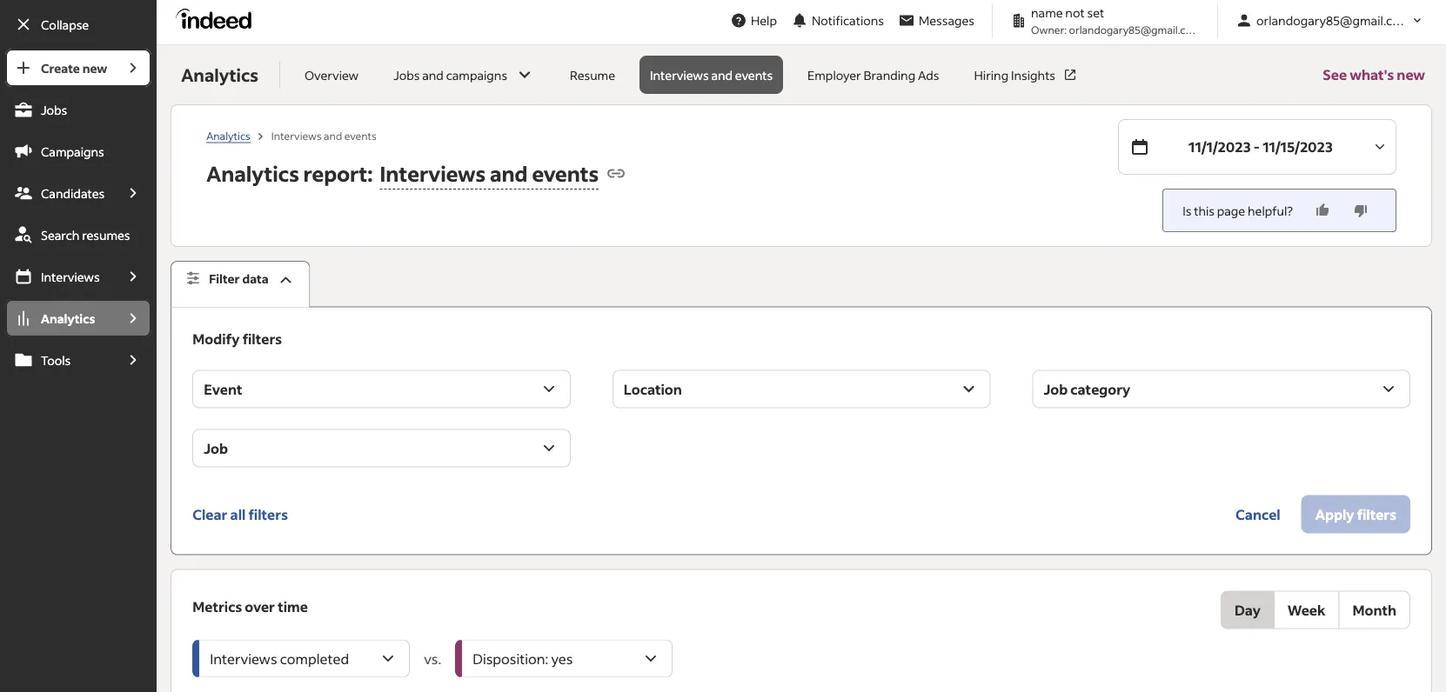 Task type: vqa. For each thing, say whether or not it's contained in the screenshot.
the 'Tools' LINK
yes



Task type: describe. For each thing, give the bounding box(es) containing it.
analytics report: interviews and events
[[206, 160, 599, 187]]

11/1/2023 - 11/15/2023
[[1189, 138, 1333, 156]]

time
[[278, 598, 308, 616]]

jobs for jobs and campaigns
[[393, 67, 420, 83]]

1 vertical spatial analytics link
[[5, 299, 115, 338]]

interviews link
[[5, 258, 115, 296]]

branding
[[864, 67, 916, 83]]

set
[[1087, 5, 1104, 20]]

1 vertical spatial interviews and events
[[271, 129, 377, 142]]

over
[[245, 598, 275, 616]]

hiring
[[974, 67, 1009, 83]]

messages link
[[891, 4, 982, 37]]

help
[[751, 13, 777, 28]]

employer
[[808, 67, 861, 83]]

ads
[[918, 67, 939, 83]]

candidates link
[[5, 174, 115, 212]]

11/15/2023
[[1263, 138, 1333, 156]]

clear all filters button
[[192, 496, 288, 534]]

orlandogary85@gmail.com inside name not set owner: orlandogary85@gmail.com
[[1069, 23, 1201, 36]]

search resumes
[[41, 227, 130, 243]]

cancel button
[[1222, 496, 1295, 534]]

location
[[624, 380, 682, 398]]

filter data
[[209, 271, 269, 287]]

indeed home image
[[176, 8, 259, 29]]

job for job category
[[1044, 380, 1068, 398]]

helpful?
[[1248, 203, 1293, 218]]

employer branding ads link
[[797, 56, 950, 94]]

new inside create new link
[[82, 60, 107, 76]]

name not set owner: orlandogary85@gmail.com element
[[1003, 3, 1207, 37]]

resume link
[[560, 56, 626, 94]]

orlandogary85@gmail.com button
[[1229, 4, 1432, 37]]

campaigns
[[41, 144, 104, 159]]

filter
[[209, 271, 240, 287]]

1 horizontal spatial events
[[532, 160, 599, 187]]

interviews and events link
[[640, 56, 783, 94]]

orlandogary85@gmail.com inside "popup button"
[[1257, 13, 1411, 28]]

job category button
[[1032, 370, 1411, 409]]

1 vertical spatial events
[[344, 129, 377, 142]]

is this page helpful?
[[1183, 203, 1293, 218]]

campaigns link
[[5, 132, 152, 171]]

1 horizontal spatial analytics link
[[206, 129, 250, 143]]

location button
[[612, 370, 991, 409]]

employer branding ads
[[808, 67, 939, 83]]

create new link
[[5, 49, 115, 87]]

month
[[1353, 601, 1397, 619]]

filters inside button
[[249, 506, 288, 524]]

this page is not helpful image
[[1352, 202, 1370, 219]]

resume
[[570, 67, 615, 83]]

overview
[[305, 67, 359, 83]]

event button
[[192, 370, 571, 409]]

help button
[[723, 4, 784, 37]]

jobs and campaigns button
[[383, 56, 546, 94]]

event
[[204, 380, 242, 398]]

search
[[41, 227, 79, 243]]

campaigns
[[446, 67, 507, 83]]

vs.
[[424, 650, 441, 668]]

resumes
[[82, 227, 130, 243]]

interviews and events button
[[373, 154, 599, 193]]

cancel
[[1236, 506, 1281, 524]]



Task type: locate. For each thing, give the bounding box(es) containing it.
category
[[1071, 380, 1131, 398]]

interviews
[[650, 67, 709, 83], [271, 129, 322, 142], [380, 160, 486, 187], [41, 269, 100, 285]]

1 horizontal spatial interviews and events
[[650, 67, 773, 83]]

0 horizontal spatial job
[[204, 440, 228, 457]]

0 vertical spatial events
[[735, 67, 773, 83]]

collapse
[[41, 17, 89, 32]]

metrics over time
[[192, 598, 308, 616]]

filters
[[243, 330, 282, 348], [249, 506, 288, 524]]

2 vertical spatial events
[[532, 160, 599, 187]]

1 vertical spatial jobs
[[41, 102, 67, 117]]

events left show shareable url image
[[532, 160, 599, 187]]

0 horizontal spatial orlandogary85@gmail.com
[[1069, 23, 1201, 36]]

collapse button
[[5, 5, 152, 44]]

job left category
[[1044, 380, 1068, 398]]

0 horizontal spatial new
[[82, 60, 107, 76]]

modify
[[192, 330, 240, 348]]

and inside jobs and campaigns button
[[422, 67, 444, 83]]

clear all filters
[[192, 506, 288, 524]]

hiring insights link
[[964, 56, 1089, 94]]

2 horizontal spatial events
[[735, 67, 773, 83]]

menu bar
[[0, 49, 157, 693]]

orlandogary85@gmail.com down set on the right of the page
[[1069, 23, 1201, 36]]

jobs left campaigns
[[393, 67, 420, 83]]

events inside interviews and events link
[[735, 67, 773, 83]]

notifications button
[[784, 1, 891, 40]]

0 horizontal spatial analytics link
[[5, 299, 115, 338]]

menu bar containing create new
[[0, 49, 157, 693]]

tools
[[41, 352, 71, 368]]

events
[[735, 67, 773, 83], [344, 129, 377, 142], [532, 160, 599, 187]]

1 horizontal spatial job
[[1044, 380, 1068, 398]]

orlandogary85@gmail.com up see
[[1257, 13, 1411, 28]]

job
[[1044, 380, 1068, 398], [204, 440, 228, 457]]

11/1/2023
[[1189, 138, 1251, 156]]

1 vertical spatial job
[[204, 440, 228, 457]]

jobs
[[393, 67, 420, 83], [41, 102, 67, 117]]

see what's new
[[1323, 66, 1425, 84]]

hiring insights
[[974, 67, 1056, 83]]

tools link
[[5, 341, 115, 379]]

and inside interviews and events link
[[711, 67, 733, 83]]

0 horizontal spatial jobs
[[41, 102, 67, 117]]

0 vertical spatial job
[[1044, 380, 1068, 398]]

0 vertical spatial filters
[[243, 330, 282, 348]]

jobs and campaigns
[[393, 67, 507, 83]]

candidates
[[41, 185, 105, 201]]

filters right modify
[[243, 330, 282, 348]]

job inside dropdown button
[[204, 440, 228, 457]]

job for job
[[204, 440, 228, 457]]

this page is helpful image
[[1314, 202, 1331, 219]]

modify filters
[[192, 330, 282, 348]]

interviews and events down help button
[[650, 67, 773, 83]]

filter data button
[[171, 261, 310, 308]]

create new
[[41, 60, 107, 76]]

page
[[1217, 203, 1245, 218]]

data
[[242, 271, 269, 287]]

clear
[[192, 506, 227, 524]]

day
[[1235, 601, 1261, 619]]

new inside the see what's new "button"
[[1397, 66, 1425, 84]]

job category
[[1044, 380, 1131, 398]]

0 vertical spatial analytics link
[[206, 129, 250, 143]]

this
[[1194, 203, 1215, 218]]

events down help button
[[735, 67, 773, 83]]

job inside popup button
[[1044, 380, 1068, 398]]

-
[[1254, 138, 1260, 156]]

metrics
[[192, 598, 242, 616]]

0 horizontal spatial interviews and events
[[271, 129, 377, 142]]

analytics
[[181, 64, 258, 86], [206, 129, 250, 142], [206, 160, 299, 187], [41, 311, 95, 326]]

and
[[422, 67, 444, 83], [711, 67, 733, 83], [324, 129, 342, 142], [490, 160, 528, 187]]

is
[[1183, 203, 1192, 218]]

create
[[41, 60, 80, 76]]

name not set owner: orlandogary85@gmail.com
[[1031, 5, 1201, 36]]

filters right 'all'
[[249, 506, 288, 524]]

1 vertical spatial filters
[[249, 506, 288, 524]]

1 horizontal spatial new
[[1397, 66, 1425, 84]]

show shareable url image
[[606, 163, 627, 184]]

jobs down create new link
[[41, 102, 67, 117]]

1 horizontal spatial orlandogary85@gmail.com
[[1257, 13, 1411, 28]]

1 horizontal spatial jobs
[[393, 67, 420, 83]]

insights
[[1011, 67, 1056, 83]]

owner:
[[1031, 23, 1067, 36]]

interviews inside menu bar
[[41, 269, 100, 285]]

name
[[1031, 5, 1063, 20]]

what's
[[1350, 66, 1394, 84]]

jobs inside button
[[393, 67, 420, 83]]

messages
[[919, 13, 975, 28]]

week
[[1288, 601, 1326, 619]]

new right create
[[82, 60, 107, 76]]

0 vertical spatial jobs
[[393, 67, 420, 83]]

jobs link
[[5, 91, 152, 129]]

all
[[230, 506, 246, 524]]

see what's new button
[[1323, 45, 1425, 104]]

events up the report:
[[344, 129, 377, 142]]

notifications
[[812, 13, 884, 28]]

not
[[1065, 5, 1085, 20]]

jobs for jobs
[[41, 102, 67, 117]]

report:
[[303, 160, 373, 187]]

analytics link
[[206, 129, 250, 143], [5, 299, 115, 338]]

0 vertical spatial interviews and events
[[650, 67, 773, 83]]

job button
[[192, 430, 571, 468]]

new
[[82, 60, 107, 76], [1397, 66, 1425, 84]]

see
[[1323, 66, 1347, 84]]

jobs inside "link"
[[41, 102, 67, 117]]

interviews and events up the report:
[[271, 129, 377, 142]]

search resumes link
[[5, 216, 152, 254]]

overview link
[[294, 56, 369, 94]]

interviews and events
[[650, 67, 773, 83], [271, 129, 377, 142]]

new right what's
[[1397, 66, 1425, 84]]

job down event
[[204, 440, 228, 457]]

0 horizontal spatial events
[[344, 129, 377, 142]]



